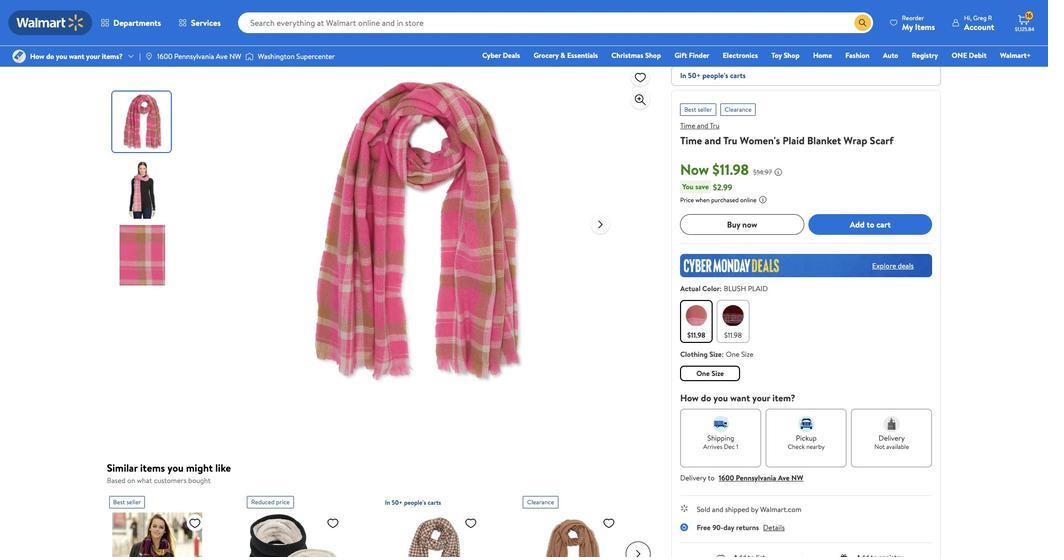 Task type: locate. For each thing, give the bounding box(es) containing it.
& right bags
[[262, 4, 267, 14]]

: for clothing size
[[722, 349, 724, 360]]

1 product group from the left
[[109, 492, 224, 558]]

and up now
[[697, 121, 709, 131]]

your for items?
[[86, 51, 100, 62]]

how for how do you want your items?
[[30, 51, 44, 62]]

debit
[[969, 50, 987, 61]]

womens scarves link
[[507, 4, 560, 14], [571, 4, 623, 14]]

grocery
[[534, 50, 559, 61]]

want left items?
[[69, 51, 84, 62]]

finder
[[689, 50, 710, 61]]

based
[[107, 476, 126, 486]]

reorder
[[902, 13, 924, 22]]

toy
[[772, 50, 782, 61]]

clearance
[[725, 105, 752, 114], [527, 498, 554, 507]]

1600 right '|' at left top
[[157, 51, 172, 62]]

in
[[680, 70, 687, 81], [385, 498, 390, 507]]

1 accessories from the left
[[269, 4, 306, 14]]

1 vertical spatial clearance
[[527, 498, 554, 507]]

carts
[[730, 70, 746, 81], [428, 498, 441, 507]]

you
[[56, 51, 67, 62], [714, 392, 728, 405], [167, 461, 184, 475]]

scarves up grocery
[[536, 4, 560, 14]]

& right gloves
[[466, 4, 470, 14]]

one debit link
[[947, 50, 992, 61]]

/ up cyber deals
[[500, 4, 503, 14]]

0 vertical spatial nw
[[229, 51, 241, 62]]

you down walmart image
[[56, 51, 67, 62]]

: left blush
[[720, 284, 722, 294]]

you for similar items you might like based on what customers bought
[[167, 461, 184, 475]]

1 vertical spatial how
[[680, 392, 699, 405]]

add to favorites list, time and tru women's pleated blanket wrap scarf image
[[603, 517, 615, 530]]

&
[[262, 4, 267, 14], [466, 4, 470, 14], [561, 50, 566, 61]]

1 horizontal spatial  image
[[145, 52, 153, 61]]

1 vertical spatial in
[[385, 498, 390, 507]]

like
[[215, 461, 231, 475]]

how
[[30, 51, 44, 62], [680, 392, 699, 405]]

2 product group from the left
[[247, 492, 362, 558]]

 image for how
[[12, 50, 26, 63]]

time
[[680, 121, 696, 131], [680, 134, 702, 148]]

& right grocery
[[561, 50, 566, 61]]

2 womens from the left
[[571, 4, 598, 14]]

1600 down dec
[[719, 473, 734, 484]]

product group
[[109, 492, 224, 558], [247, 492, 362, 558], [385, 492, 500, 558], [523, 492, 638, 558]]

1 vertical spatial :
[[722, 349, 724, 360]]

0 vertical spatial clearance
[[725, 105, 752, 114]]

time and tru time and tru women's plaid blanket wrap scarf
[[680, 121, 894, 148]]

returns
[[736, 523, 759, 533]]

delivery for not
[[879, 433, 905, 444]]

loritta winter womens scarves plaid warm cozy shawl and wraps scarf for women image
[[109, 513, 205, 558]]

4 / from the left
[[564, 4, 567, 14]]

blanket
[[807, 134, 842, 148]]

similar
[[107, 461, 138, 475]]

people's inside product group
[[404, 498, 426, 507]]

1 horizontal spatial 50+
[[688, 70, 701, 81]]

 image
[[12, 50, 26, 63], [145, 52, 153, 61]]

0 vertical spatial to
[[867, 219, 875, 230]]

0 vertical spatial do
[[46, 51, 54, 62]]

search icon image
[[859, 19, 867, 27]]

nw left washington
[[229, 51, 241, 62]]

$11.98 button
[[680, 300, 713, 343], [717, 300, 750, 343]]

best up time and tru link
[[685, 105, 697, 114]]

1 horizontal spatial do
[[701, 392, 711, 405]]

women's
[[216, 4, 244, 14], [317, 4, 345, 14], [395, 4, 423, 14], [740, 134, 780, 148]]

2 vertical spatial you
[[167, 461, 184, 475]]

what
[[137, 476, 152, 486]]

delivery down intent image for delivery
[[879, 433, 905, 444]]

one down clothing
[[697, 369, 710, 379]]

nw down check
[[792, 473, 804, 484]]

people's up time and tru women's houndstooth blanket scarf image
[[404, 498, 426, 507]]

0 horizontal spatial accessories
[[269, 4, 306, 14]]

scarves right gloves
[[472, 4, 496, 14]]

home
[[813, 50, 832, 61]]

1 vertical spatial nw
[[792, 473, 804, 484]]

size up 'how do you want your item?'
[[741, 349, 754, 360]]

/ right women's accessories link
[[388, 4, 391, 14]]

your for item?
[[753, 392, 771, 405]]

add to cart button
[[809, 214, 933, 235]]

0 horizontal spatial seller
[[127, 498, 141, 507]]

0 vertical spatial delivery
[[879, 433, 905, 444]]

women's bags & accessories link
[[216, 4, 306, 14]]

zoom image modal image
[[634, 94, 647, 106]]

1 vertical spatial in 50+ people's carts
[[385, 498, 441, 507]]

$11.98 button up clothing
[[680, 300, 713, 343]]

 image
[[246, 51, 254, 62]]

best seller up time and tru link
[[685, 105, 712, 114]]

nearby
[[807, 443, 825, 451]]

0 horizontal spatial you
[[56, 51, 67, 62]]

0 vertical spatial your
[[86, 51, 100, 62]]

0 horizontal spatial nw
[[229, 51, 241, 62]]

0 horizontal spatial do
[[46, 51, 54, 62]]

0 vertical spatial you
[[56, 51, 67, 62]]

women's left bags
[[216, 4, 244, 14]]

 image for 1600
[[145, 52, 153, 61]]

0 horizontal spatial $11.98 button
[[680, 300, 713, 343]]

1 horizontal spatial womens scarves link
[[571, 4, 623, 14]]

to inside button
[[867, 219, 875, 230]]

1 scarves from the left
[[472, 4, 496, 14]]

1 horizontal spatial one
[[726, 349, 740, 360]]

item?
[[773, 392, 796, 405]]

ad disclaimer and feedback for skylinedisplayad image
[[933, 34, 942, 42]]

1 shop from the left
[[645, 50, 661, 61]]

women's left hats,
[[395, 4, 423, 14]]

ave down services
[[216, 51, 228, 62]]

people's down finder
[[703, 70, 729, 81]]

size for one
[[712, 369, 724, 379]]

1 $11.98 button from the left
[[680, 300, 713, 343]]

items
[[915, 21, 935, 32]]

one inside button
[[697, 369, 710, 379]]

do for how do you want your items?
[[46, 51, 54, 62]]

free
[[697, 523, 711, 533]]

shipped
[[725, 505, 750, 515]]

time down time and tru link
[[680, 134, 702, 148]]

1 horizontal spatial ave
[[778, 473, 790, 484]]

do down one size
[[701, 392, 711, 405]]

0 horizontal spatial womens scarves link
[[507, 4, 560, 14]]

how down one size
[[680, 392, 699, 405]]

1 vertical spatial seller
[[127, 498, 141, 507]]

1600 pennsylvania ave nw button
[[719, 473, 804, 484]]

explore deals
[[873, 261, 914, 271]]

shop for christmas shop
[[645, 50, 661, 61]]

scarves up christmas
[[599, 4, 623, 14]]

buy now button
[[680, 214, 804, 235]]

womens up deals
[[507, 4, 534, 14]]

0 horizontal spatial  image
[[12, 50, 26, 63]]

1 horizontal spatial want
[[731, 392, 750, 405]]

delivery for to
[[680, 473, 706, 484]]

2 horizontal spatial scarves
[[599, 4, 623, 14]]

0 horizontal spatial want
[[69, 51, 84, 62]]

0 vertical spatial want
[[69, 51, 84, 62]]

0 vertical spatial time
[[680, 121, 696, 131]]

product group containing reduced price
[[247, 492, 362, 558]]

0 horizontal spatial in
[[385, 498, 390, 507]]

0 horizontal spatial your
[[86, 51, 100, 62]]

1 horizontal spatial carts
[[730, 70, 746, 81]]

50+ down gift finder
[[688, 70, 701, 81]]

1 vertical spatial tru
[[724, 134, 738, 148]]

and down time and tru link
[[705, 134, 721, 148]]

learn more about strikethrough prices image
[[774, 168, 783, 177]]

0 horizontal spatial one
[[697, 369, 710, 379]]

sold and shipped by walmart.com
[[697, 505, 802, 515]]

1 vertical spatial 50+
[[392, 498, 403, 507]]

1 horizontal spatial how
[[680, 392, 699, 405]]

1 vertical spatial best
[[113, 498, 125, 507]]

one size button
[[680, 366, 740, 382]]

plaid
[[783, 134, 805, 148]]

: for actual color
[[720, 284, 722, 294]]

shipping
[[708, 433, 735, 444]]

deals
[[898, 261, 914, 271]]

2 accessories from the left
[[347, 4, 384, 14]]

bags
[[246, 4, 261, 14]]

carts up time and tru women's houndstooth blanket scarf image
[[428, 498, 441, 507]]

to down arrives
[[708, 473, 715, 484]]

one up one size button
[[726, 349, 740, 360]]

carts down 'electronics' link
[[730, 70, 746, 81]]

hi,
[[964, 13, 972, 22]]

1 vertical spatial one
[[697, 369, 710, 379]]

0 vertical spatial seller
[[698, 105, 712, 114]]

people's
[[703, 70, 729, 81], [404, 498, 426, 507]]

0 horizontal spatial 1600
[[157, 51, 172, 62]]

not
[[875, 443, 885, 451]]

product group containing clearance
[[523, 492, 638, 558]]

explore
[[873, 261, 896, 271]]

0 horizontal spatial in 50+ people's carts
[[385, 498, 441, 507]]

how down walmart image
[[30, 51, 44, 62]]

1 horizontal spatial accessories
[[347, 4, 384, 14]]

when
[[696, 196, 710, 205]]

arrives
[[704, 443, 723, 451]]

clothing size : one size
[[680, 349, 754, 360]]

walmart.com
[[760, 505, 802, 515]]

do down walmart image
[[46, 51, 54, 62]]

0 vertical spatial in 50+ people's carts
[[680, 70, 746, 81]]

shop right toy
[[784, 50, 800, 61]]

1 horizontal spatial delivery
[[879, 433, 905, 444]]

1 vertical spatial you
[[714, 392, 728, 405]]

Walmart Site-Wide search field
[[238, 12, 873, 33]]

1 vertical spatial your
[[753, 392, 771, 405]]

women's inside time and tru time and tru women's plaid blanket wrap scarf
[[740, 134, 780, 148]]

do
[[46, 51, 54, 62], [701, 392, 711, 405]]

clothing
[[680, 349, 708, 360]]

1 vertical spatial and
[[705, 134, 721, 148]]

best down based
[[113, 498, 125, 507]]

womens scarves link up the essentials on the top of the page
[[571, 4, 623, 14]]

size down clothing size : one size
[[712, 369, 724, 379]]

delivery to 1600 pennsylvania ave nw
[[680, 473, 804, 484]]

size up one size button
[[710, 349, 722, 360]]

in 50+ people's carts up time and tru women's houndstooth blanket scarf image
[[385, 498, 441, 507]]

1 vertical spatial do
[[701, 392, 711, 405]]

walmart image
[[17, 14, 84, 31]]

pickup
[[796, 433, 817, 444]]

delivery
[[879, 433, 905, 444], [680, 473, 706, 484]]

1 horizontal spatial clearance
[[725, 105, 752, 114]]

shop up add to favorites list, time and tru women's plaid blanket wrap scarf image
[[645, 50, 661, 61]]

$11.98 button down blush
[[717, 300, 750, 343]]

2 shop from the left
[[784, 50, 800, 61]]

1 horizontal spatial you
[[167, 461, 184, 475]]

0 horizontal spatial best seller
[[113, 498, 141, 507]]

size inside button
[[712, 369, 724, 379]]

womens
[[507, 4, 534, 14], [571, 4, 598, 14]]

gloves
[[443, 4, 464, 14]]

time and tru link
[[680, 121, 720, 131]]

you up customers
[[167, 461, 184, 475]]

want down one size button
[[731, 392, 750, 405]]

womens scarves link up grocery
[[507, 4, 560, 14]]

0 vertical spatial one
[[726, 349, 740, 360]]

to left cart
[[867, 219, 875, 230]]

1 horizontal spatial in
[[680, 70, 687, 81]]

women's up $14.97
[[740, 134, 780, 148]]

reorder my items
[[902, 13, 935, 32]]

gift finder
[[675, 50, 710, 61]]

2 horizontal spatial you
[[714, 392, 728, 405]]

christmas shop link
[[607, 50, 666, 61]]

electronics link
[[718, 50, 763, 61]]

your left items?
[[86, 51, 100, 62]]

1 vertical spatial time
[[680, 134, 702, 148]]

one
[[952, 50, 968, 61]]

account
[[964, 21, 995, 32]]

0 vertical spatial people's
[[703, 70, 729, 81]]

0 horizontal spatial how
[[30, 51, 44, 62]]

0 vertical spatial best seller
[[685, 105, 712, 114]]

4 product group from the left
[[523, 492, 638, 558]]

1 vertical spatial delivery
[[680, 473, 706, 484]]

ave up walmart.com
[[778, 473, 790, 484]]

toy shop
[[772, 50, 800, 61]]

delivery inside delivery not available
[[879, 433, 905, 444]]

you inside similar items you might like based on what customers bought
[[167, 461, 184, 475]]

intent image for shipping image
[[713, 416, 729, 433]]

deals
[[503, 50, 520, 61]]

$14.97
[[753, 167, 772, 178]]

2 scarves from the left
[[536, 4, 560, 14]]

seller up time and tru link
[[698, 105, 712, 114]]

pennsylvania down the services popup button at left
[[174, 51, 214, 62]]

1 horizontal spatial shop
[[784, 50, 800, 61]]

best seller down "on"
[[113, 498, 141, 507]]

intent image for delivery image
[[884, 416, 900, 433]]

0 horizontal spatial pennsylvania
[[174, 51, 214, 62]]

1 vertical spatial carts
[[428, 498, 441, 507]]

50+ up time and tru women's houndstooth blanket scarf image
[[392, 498, 403, 507]]

you up intent image for shipping
[[714, 392, 728, 405]]

1 horizontal spatial to
[[867, 219, 875, 230]]

1 / from the left
[[310, 4, 313, 14]]

time up now
[[680, 121, 696, 131]]

pennsylvania
[[174, 51, 214, 62], [736, 473, 777, 484]]

1 horizontal spatial 1600
[[719, 473, 734, 484]]

add to cart
[[850, 219, 891, 230]]

on
[[127, 476, 135, 486]]

0 horizontal spatial scarves
[[472, 4, 496, 14]]

scarf
[[870, 134, 894, 148]]

walmart+ link
[[996, 50, 1036, 61]]

actual color : blush plaid
[[680, 284, 768, 294]]

1 horizontal spatial womens
[[571, 4, 598, 14]]

1 vertical spatial to
[[708, 473, 715, 484]]

1 vertical spatial 1600
[[719, 473, 734, 484]]

0 horizontal spatial to
[[708, 473, 715, 484]]

0 vertical spatial best
[[685, 105, 697, 114]]

cyber
[[482, 50, 501, 61]]

 image right '|' at left top
[[145, 52, 153, 61]]

delivery up sold
[[680, 473, 706, 484]]

3 product group from the left
[[385, 492, 500, 558]]

0 horizontal spatial carts
[[428, 498, 441, 507]]

1 horizontal spatial your
[[753, 392, 771, 405]]

and right sold
[[712, 505, 724, 515]]

day
[[724, 523, 735, 533]]

0 horizontal spatial shop
[[645, 50, 661, 61]]

 image down walmart image
[[12, 50, 26, 63]]

legal information image
[[759, 196, 767, 204]]

/ up grocery & essentials link
[[564, 4, 567, 14]]

your left item?
[[753, 392, 771, 405]]

pennsylvania up by
[[736, 473, 777, 484]]

0 vertical spatial how
[[30, 51, 44, 62]]

shop for toy shop
[[784, 50, 800, 61]]

essentials
[[567, 50, 598, 61]]

womens up the essentials on the top of the page
[[571, 4, 598, 14]]

your
[[86, 51, 100, 62], [753, 392, 771, 405]]

: up one size button
[[722, 349, 724, 360]]

90-
[[713, 523, 724, 533]]

0 horizontal spatial clearance
[[527, 498, 554, 507]]

1 vertical spatial pennsylvania
[[736, 473, 777, 484]]

1 vertical spatial want
[[731, 392, 750, 405]]

0 vertical spatial and
[[697, 121, 709, 131]]

/ left women's accessories link
[[310, 4, 313, 14]]

add to favorites list, time and tru women's plaid blanket wrap scarf image
[[634, 71, 647, 84]]

seller down "on"
[[127, 498, 141, 507]]

in 50+ people's carts down finder
[[680, 70, 746, 81]]

1 horizontal spatial nw
[[792, 473, 804, 484]]

price
[[680, 196, 694, 205]]



Task type: vqa. For each thing, say whether or not it's contained in the screenshot.
'©'
no



Task type: describe. For each thing, give the bounding box(es) containing it.
purchased
[[712, 196, 739, 205]]

washington
[[258, 51, 295, 62]]

christmas shop
[[612, 50, 661, 61]]

$1,125.84
[[1015, 25, 1035, 33]]

0 vertical spatial pennsylvania
[[174, 51, 214, 62]]

items?
[[102, 51, 123, 62]]

explore deals link
[[868, 257, 918, 275]]

cart
[[877, 219, 891, 230]]

toy shop link
[[767, 50, 805, 61]]

might
[[186, 461, 213, 475]]

how for how do you want your item?
[[680, 392, 699, 405]]

16
[[1027, 11, 1032, 20]]

grocery & essentials
[[534, 50, 598, 61]]

plaid
[[748, 284, 768, 294]]

cyber monday deals image
[[680, 254, 933, 278]]

details button
[[763, 523, 785, 533]]

home link
[[809, 50, 837, 61]]

product group containing in 50+ people's carts
[[385, 492, 500, 558]]

3 / from the left
[[500, 4, 503, 14]]

1 horizontal spatial pennsylvania
[[736, 473, 777, 484]]

services
[[191, 17, 221, 28]]

services button
[[170, 10, 230, 35]]

size for clothing
[[710, 349, 722, 360]]

delivery not available
[[875, 433, 909, 451]]

by
[[751, 505, 759, 515]]

electronics
[[723, 50, 758, 61]]

3 scarves from the left
[[599, 4, 623, 14]]

actual color list
[[678, 298, 935, 345]]

buy now
[[727, 219, 758, 230]]

dec
[[724, 443, 735, 451]]

add to favorites list, time and tru women's houndstooth blanket scarf image
[[465, 517, 477, 530]]

wrap
[[844, 134, 868, 148]]

in 50+ people's carts inside product group
[[385, 498, 441, 507]]

christmas
[[612, 50, 644, 61]]

walmart+
[[1000, 50, 1031, 61]]

now
[[743, 219, 758, 230]]

time and tru women's houndstooth blanket scarf image
[[385, 513, 481, 558]]

greg
[[973, 13, 987, 22]]

sponsored
[[903, 33, 931, 42]]

how do you want your item?
[[680, 392, 796, 405]]

Search search field
[[238, 12, 873, 33]]

my
[[902, 21, 913, 32]]

you for how do you want your item?
[[714, 392, 728, 405]]

details
[[763, 523, 785, 533]]

clothing size list
[[678, 364, 935, 384]]

women's accessories link
[[317, 4, 384, 14]]

time and tru women's pleated blanket wrap scarf image
[[523, 513, 619, 558]]

0 horizontal spatial 50+
[[392, 498, 403, 507]]

now
[[680, 159, 709, 180]]

fashion link
[[841, 50, 874, 61]]

time and tru women's plaid blanket wrap scarf - image 2 of 3 image
[[112, 158, 173, 219]]

one size
[[697, 369, 724, 379]]

r
[[988, 13, 992, 22]]

and for by
[[712, 505, 724, 515]]

0 vertical spatial ave
[[216, 51, 228, 62]]

0 vertical spatial 1600
[[157, 51, 172, 62]]

$11.98 up the $2.99
[[713, 159, 749, 180]]

fashion
[[846, 50, 870, 61]]

online
[[741, 196, 757, 205]]

gift
[[675, 50, 687, 61]]

similar items you might like based on what customers bought
[[107, 461, 231, 486]]

you for how do you want your items?
[[56, 51, 67, 62]]

0 horizontal spatial &
[[262, 4, 267, 14]]

$2.99
[[713, 181, 733, 193]]

buy
[[727, 219, 741, 230]]

2 horizontal spatial &
[[561, 50, 566, 61]]

1 horizontal spatial best
[[685, 105, 697, 114]]

next media item image
[[595, 218, 607, 231]]

loritta 2pcs scarves for women winter neck warmers knitting fleece face scarf black and khaki image
[[247, 513, 343, 558]]

1
[[737, 443, 739, 451]]

1 womens scarves link from the left
[[507, 4, 560, 14]]

women's hats, gloves & scarves link
[[395, 4, 496, 14]]

want for items?
[[69, 51, 84, 62]]

time and tru women's plaid blanket wrap scarf - image 3 of 3 image
[[112, 225, 173, 286]]

$11.98 up clothing size : one size
[[724, 330, 742, 341]]

0 vertical spatial 50+
[[688, 70, 701, 81]]

0 vertical spatial carts
[[730, 70, 746, 81]]

time and tru women's plaid blanket wrap scarf - image 1 of 3 image
[[112, 92, 173, 152]]

hats,
[[425, 4, 441, 14]]

auto
[[883, 50, 899, 61]]

available
[[887, 443, 909, 451]]

departments button
[[92, 10, 170, 35]]

seller inside product group
[[127, 498, 141, 507]]

0 vertical spatial in
[[680, 70, 687, 81]]

0 horizontal spatial best
[[113, 498, 125, 507]]

add to favorites list, loritta winter womens scarves plaid warm cozy shawl and wraps scarf for women image
[[189, 517, 201, 530]]

time and tru women's plaid blanket wrap scarf image
[[252, 66, 583, 397]]

2 / from the left
[[388, 4, 391, 14]]

cyber deals
[[482, 50, 520, 61]]

add to favorites list, loritta 2pcs scarves for women winter neck warmers knitting fleece face scarf black and khaki image
[[327, 517, 339, 530]]

1 horizontal spatial tru
[[724, 134, 738, 148]]

2 $11.98 button from the left
[[717, 300, 750, 343]]

departments
[[113, 17, 161, 28]]

1 horizontal spatial in 50+ people's carts
[[680, 70, 746, 81]]

registry
[[912, 50, 939, 61]]

blush
[[724, 284, 746, 294]]

carts inside product group
[[428, 498, 441, 507]]

1 womens from the left
[[507, 4, 534, 14]]

in inside product group
[[385, 498, 390, 507]]

and for time
[[697, 121, 709, 131]]

1 horizontal spatial &
[[466, 4, 470, 14]]

1 vertical spatial best seller
[[113, 498, 141, 507]]

intent image for pickup image
[[798, 416, 815, 433]]

clearance inside product group
[[527, 498, 554, 507]]

to for delivery
[[708, 473, 715, 484]]

want for item?
[[731, 392, 750, 405]]

price
[[276, 498, 290, 507]]

1 horizontal spatial seller
[[698, 105, 712, 114]]

you
[[682, 182, 694, 192]]

|
[[139, 51, 141, 62]]

reduced price
[[251, 498, 290, 507]]

1 time from the top
[[680, 121, 696, 131]]

do for how do you want your item?
[[701, 392, 711, 405]]

1 horizontal spatial people's
[[703, 70, 729, 81]]

cyber deals link
[[478, 50, 525, 61]]

2 womens scarves link from the left
[[571, 4, 623, 14]]

washington supercenter
[[258, 51, 335, 62]]

customers
[[154, 476, 187, 486]]

free 90-day returns details
[[697, 523, 785, 533]]

next slide for similar items you might like list image
[[626, 542, 651, 558]]

to for add
[[867, 219, 875, 230]]

gift finder link
[[670, 50, 714, 61]]

bought
[[188, 476, 211, 486]]

auto link
[[879, 50, 903, 61]]

2 time from the top
[[680, 134, 702, 148]]

save
[[696, 182, 709, 192]]

now $11.98
[[680, 159, 749, 180]]

reduced
[[251, 498, 275, 507]]

supercenter
[[296, 51, 335, 62]]

0 horizontal spatial tru
[[710, 121, 720, 131]]

product group containing best seller
[[109, 492, 224, 558]]

1 horizontal spatial best seller
[[685, 105, 712, 114]]

$11.98 up clothing
[[688, 330, 706, 341]]

registry link
[[907, 50, 943, 61]]

items
[[140, 461, 165, 475]]

one debit
[[952, 50, 987, 61]]

1600 pennsylvania ave nw
[[157, 51, 241, 62]]

actual
[[680, 284, 701, 294]]

women's up supercenter on the top left of page
[[317, 4, 345, 14]]



